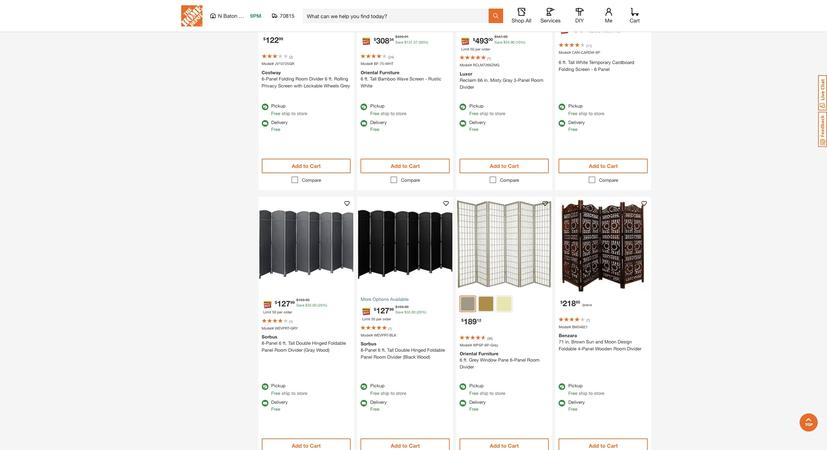 Task type: vqa. For each thing, say whether or not it's contained in the screenshot.
493
yes



Task type: describe. For each thing, give the bounding box(es) containing it.
misty
[[491, 77, 502, 83]]

) for model# wevprt-blk
[[391, 327, 392, 331]]

$ inside $ 218 85 /piece
[[561, 300, 563, 305]]

privacy
[[262, 83, 277, 89]]

57
[[414, 40, 418, 44]]

panel inside "oriental furniture 6 ft. grey window pane 6-panel room divider"
[[515, 358, 526, 363]]

6-panel folding room divider 6 ft. rolling privacy screen with lockable wheels grey image
[[259, 0, 354, 11]]

1 for 127
[[389, 327, 391, 331]]

493
[[476, 36, 489, 45]]

order for sorbus
[[383, 317, 391, 322]]

hinged for (gray
[[312, 341, 327, 346]]

1 vertical spatial 90
[[511, 40, 515, 44]]

6 inside the "costway 6-panel folding room divider 6 ft. rolling privacy screen with lockable wheels grey"
[[325, 76, 328, 82]]

%) inside the $ 547 . 90 save $ 54 . 90 ( 10 %) limit 50 per order
[[521, 40, 526, 44]]

ft. inside sorbus 8-panel 6 ft. tall double hinged foldable panel room divider (black wood)
[[382, 348, 386, 353]]

10
[[517, 40, 521, 44]]

the home depot logo image
[[181, 5, 202, 26]]

model# for model# rclm7266zmg
[[460, 63, 472, 67]]

model# wpsp-6p-grey
[[460, 343, 499, 348]]

50 for sorbus
[[372, 317, 376, 322]]

save up gry
[[297, 303, 305, 308]]

( 24 )
[[388, 55, 394, 59]]

0 horizontal spatial 20
[[319, 303, 323, 308]]

model# wevprt-blk
[[361, 333, 397, 338]]

model# can-cardw-6p
[[559, 50, 601, 55]]

compare for oriental furniture 6 ft. tall bamboo wave screen - rustic white
[[401, 177, 420, 183]]

panel inside the "costway 6-panel folding room divider 6 ft. rolling privacy screen with lockable wheels grey"
[[266, 76, 278, 82]]

brown image
[[281, 15, 296, 30]]

grey image for 189
[[461, 297, 475, 311]]

ft. inside the "costway 6-panel folding room divider 6 ft. rolling privacy screen with lockable wheels grey"
[[329, 76, 333, 82]]

slate gray image
[[479, 15, 494, 30]]

available shipping image for model# can-cardw-6p
[[559, 120, 566, 127]]

diy
[[576, 17, 584, 23]]

n baton rouge
[[218, 13, 255, 19]]

8- for 8-panel 6 ft. tall double hinged foldable panel room divider (gray wood)
[[262, 341, 266, 346]]

) for model# jv10725gr
[[292, 55, 293, 59]]

0 horizontal spatial 127
[[277, 300, 291, 309]]

sorbus 8-panel 6 ft. tall double hinged foldable panel room divider (gray wood)
[[262, 335, 346, 353]]

6 inside oriental furniture 6 ft. tall bamboo wave screen - rustic white
[[361, 76, 364, 82]]

( 2 )
[[289, 55, 293, 59]]

ship for model# bf-75-wht available shipping icon
[[381, 111, 390, 116]]

0 horizontal spatial 1
[[290, 320, 292, 324]]

2
[[290, 55, 292, 59]]

rustic
[[429, 76, 442, 82]]

0 horizontal spatial available shipping image
[[262, 401, 268, 407]]

pane
[[499, 358, 509, 363]]

( 11 )
[[587, 44, 592, 48]]

12
[[477, 318, 482, 323]]

0 horizontal spatial white image
[[317, 15, 332, 30]]

brown
[[572, 340, 585, 345]]

model# for model# bm34821
[[559, 325, 571, 329]]

pickup free ship to store for available shipping icon corresponding to model# can-cardw-6p
[[569, 103, 605, 116]]

per for luxor
[[476, 47, 481, 51]]

0 horizontal spatial 32
[[308, 303, 312, 308]]

room inside "oriental furniture 6 ft. grey window pane 6-panel room divider"
[[528, 358, 540, 363]]

add to cart button for available shipping image associated with 6 ft. grey window pane 6-panel room divider image
[[460, 439, 549, 451]]

ship for available shipping image associated with 6 ft. grey window pane 6-panel room divider image
[[480, 391, 489, 397]]

divider inside sorbus 8-panel 6 ft. tall double hinged foldable panel room divider (black wood)
[[388, 355, 402, 360]]

screen inside the "costway 6-panel folding room divider 6 ft. rolling privacy screen with lockable wheels grey"
[[278, 83, 293, 89]]

pickup for available shipping image associated with 6 ft. grey window pane 6-panel room divider image
[[470, 383, 484, 389]]

available for save
[[390, 297, 409, 302]]

add for available shipping image associated with 6 ft. grey window pane 6-panel room divider image
[[490, 443, 500, 450]]

store for the left available shipping icon
[[297, 391, 308, 397]]

6 ft. tall bamboo wave screen - rustic white image
[[358, 0, 454, 11]]

furniture for window
[[479, 351, 499, 357]]

benzara
[[559, 333, 577, 339]]

services button
[[540, 8, 562, 24]]

limit for sorbus 8-panel 6 ft. tall double hinged foldable panel room divider (black wood)
[[363, 317, 371, 322]]

/piece
[[582, 303, 592, 307]]

can-
[[572, 50, 581, 55]]

available shipping image for 8-panel 6 ft. tall double hinged foldable panel room divider (black wood) image
[[361, 401, 368, 407]]

room inside sorbus 8-panel 6 ft. tall double hinged foldable panel room divider (black wood)
[[374, 355, 386, 360]]

grey inside "oriental furniture 6 ft. grey window pane 6-panel room divider"
[[469, 358, 479, 363]]

honey image
[[380, 15, 395, 30]]

hinged for (black
[[411, 348, 426, 353]]

) down /piece
[[590, 319, 590, 323]]

save inside $ 439 . 91 save $ 131 . 57 ( 30 %)
[[396, 40, 404, 44]]

feedback link image
[[819, 112, 828, 147]]

model# for model# can-cardw-6p
[[559, 50, 571, 55]]

store for available shipping image associated with 8-panel 6 ft. tall double hinged foldable panel room divider (black wood) image
[[396, 391, 407, 397]]

rouge
[[239, 13, 255, 19]]

reclaim
[[460, 77, 477, 83]]

wooden
[[596, 346, 613, 352]]

folding inside the "costway 6-panel folding room divider 6 ft. rolling privacy screen with lockable wheels grey"
[[279, 76, 294, 82]]

shop all
[[512, 17, 532, 23]]

available for $
[[589, 15, 607, 21]]

218
[[563, 299, 576, 308]]

blk
[[390, 333, 397, 338]]

ft. inside 6 ft. tall white temporary cardboard folding screen - 6 panel
[[563, 59, 567, 65]]

( inside $ 439 . 91 save $ 131 . 57 ( 30 %)
[[419, 40, 420, 44]]

room inside "benzara 71 in. brown sun and moon design foldable 4-panel wooden room divider"
[[614, 346, 626, 352]]

71 in. brown sun and moon design foldable 4-panel wooden room divider image
[[556, 197, 652, 293]]

0 horizontal spatial 50
[[272, 310, 276, 315]]

wave
[[397, 76, 409, 82]]

1 vertical spatial order
[[284, 310, 292, 315]]

pickup for the left available shipping icon
[[271, 383, 286, 389]]

93
[[606, 29, 610, 33]]

room inside luxor reclaim 66 in. misty gray 3-panel room divider
[[531, 77, 544, 83]]

( inside the $ 547 . 90 save $ 54 . 90 ( 10 %) limit 50 per order
[[516, 40, 517, 44]]

double for (gray
[[296, 341, 311, 346]]

screen for folding
[[576, 66, 590, 72]]

n
[[218, 13, 222, 19]]

tall inside sorbus 8-panel 6 ft. tall double hinged foldable panel room divider (black wood)
[[387, 348, 394, 353]]

oriental furniture 6 ft. tall bamboo wave screen - rustic white
[[361, 70, 442, 89]]

ft. inside oriental furniture 6 ft. tall bamboo wave screen - rustic white
[[365, 76, 369, 82]]

2 vertical spatial 00
[[412, 310, 416, 315]]

bamboo
[[378, 76, 396, 82]]

compare for luxor reclaim 66 in. misty gray 3-panel room divider
[[500, 177, 520, 183]]

1 horizontal spatial 32
[[407, 310, 411, 315]]

3-
[[514, 77, 519, 83]]

$ 547 . 90 save $ 54 . 90 ( 10 %) limit 50 per order
[[462, 35, 526, 51]]

1 vertical spatial 159
[[398, 305, 404, 309]]

available for pickup image for available shipping image associated with 6 ft. grey window pane 6-panel room divider image
[[460, 384, 467, 391]]

available shipping image for model# bf-75-wht
[[361, 120, 368, 127]]

window
[[480, 358, 497, 363]]

91
[[405, 35, 409, 39]]

grey inside the "costway 6-panel folding room divider 6 ft. rolling privacy screen with lockable wheels grey"
[[341, 83, 350, 89]]

$ 189 12
[[462, 317, 482, 326]]

add for the left available shipping icon
[[292, 443, 302, 450]]

add to cart button for model# bf-75-wht available shipping icon
[[361, 159, 450, 173]]

) up gry
[[292, 320, 293, 324]]

save $ 14 . 93 ( 17 %)
[[590, 29, 620, 33]]

) for model# rclm7266zmg
[[490, 56, 491, 61]]

$ 218 85 /piece
[[561, 299, 592, 308]]

) for model# wpsp-6p-grey
[[492, 337, 493, 341]]

$ 439 . 91 save $ 131 . 57 ( 30 %)
[[396, 35, 429, 44]]

6 down temporary
[[595, 66, 597, 72]]

store for model# bf-75-wht available shipping icon
[[396, 111, 407, 116]]

0 horizontal spatial 159
[[299, 298, 305, 302]]

( 7 )
[[587, 319, 590, 323]]

$ inside $ 493 00
[[473, 37, 476, 42]]

gray
[[503, 77, 513, 83]]

add to cart for available shipping image associated with 8-panel 6 ft. tall double hinged foldable panel room divider (black wood) image
[[391, 443, 420, 450]]

14
[[601, 29, 605, 33]]

1 horizontal spatial $ 127 99
[[374, 306, 394, 316]]

in. inside luxor reclaim 66 in. misty gray 3-panel room divider
[[484, 77, 489, 83]]

1 horizontal spatial 127
[[376, 306, 390, 316]]

- for rustic
[[426, 76, 427, 82]]

per for sorbus
[[377, 317, 382, 322]]

50 for luxor
[[471, 47, 475, 51]]

model# bf-75-wht
[[361, 62, 394, 66]]

lockable
[[304, 83, 323, 89]]

more options available for save
[[361, 297, 409, 302]]

benzara 71 in. brown sun and moon design foldable 4-panel wooden room divider
[[559, 333, 642, 352]]

store for available shipping icon corresponding to model# can-cardw-6p
[[595, 111, 605, 116]]

foldable for 8-panel 6 ft. tall double hinged foldable panel room divider (black wood)
[[428, 348, 445, 353]]

cart link
[[628, 8, 643, 24]]

34
[[390, 37, 394, 42]]

add to cart for available shipping image associated with 6 ft. grey window pane 6-panel room divider image
[[490, 443, 519, 450]]

add to cart button for the left available shipping icon
[[262, 439, 351, 451]]

6p
[[596, 50, 601, 55]]

6 ft. tall white temporary cardboard folding screen - 6 panel link
[[559, 59, 648, 73]]

85
[[576, 300, 581, 305]]

8- for 8-panel 6 ft. tall double hinged foldable panel room divider (black wood)
[[361, 348, 365, 353]]

services
[[541, 17, 561, 23]]

96
[[488, 337, 492, 341]]

room inside the "costway 6-panel folding room divider 6 ft. rolling privacy screen with lockable wheels grey"
[[296, 76, 308, 82]]

add for available shipping image associated with 8-panel 6 ft. tall double hinged foldable panel room divider (black wood) image
[[391, 443, 401, 450]]

store for available shipping image associated with 6 ft. grey window pane 6-panel room divider image
[[495, 391, 506, 397]]

dark mocha image
[[417, 15, 431, 30]]

6 ft. grey window pane 6-panel room divider image
[[457, 197, 553, 293]]

rclm7266zmg
[[473, 63, 500, 67]]

sun
[[587, 340, 595, 345]]

bf-
[[374, 62, 380, 66]]

delivery for the left available shipping icon
[[271, 400, 288, 406]]

ivory image
[[497, 297, 512, 312]]

ship for the left available shipping icon
[[282, 391, 290, 397]]

$ 493 00
[[473, 36, 493, 45]]

wood) for (gray
[[316, 348, 330, 353]]

1 horizontal spatial $ 159 . 99 save $ 32 . 00 ( 20 %) limit 50 per order
[[363, 305, 427, 322]]

6 down model# can-cardw-6p
[[559, 59, 562, 65]]

6 inside "oriental furniture 6 ft. grey window pane 6-panel room divider"
[[460, 358, 463, 363]]

add to cart button for available shipping image associated with 8-panel 6 ft. tall double hinged foldable panel room divider (black wood) image
[[361, 439, 450, 451]]

( 96 )
[[488, 337, 493, 341]]

%) inside $ 439 . 91 save $ 131 . 57 ( 30 %)
[[424, 40, 429, 44]]

) for model# bf-75-wht
[[393, 55, 394, 59]]

and
[[596, 340, 604, 345]]

pickup free ship to store for available shipping image associated with 6 ft. grey window pane 6-panel room divider image
[[470, 383, 506, 397]]

shop all button
[[511, 8, 533, 24]]

folding inside 6 ft. tall white temporary cardboard folding screen - 6 panel
[[559, 66, 575, 72]]

cardw-
[[581, 50, 596, 55]]

rolling
[[334, 76, 349, 82]]

pickup for available shipping image associated with 8-panel 6 ft. tall double hinged foldable panel room divider (black wood) image
[[371, 383, 385, 389]]

70815
[[280, 13, 295, 19]]

308
[[376, 36, 390, 45]]

more for model# can-cardw-6p
[[559, 15, 570, 21]]

oriental furniture 6 ft. grey window pane 6-panel room divider
[[460, 351, 540, 370]]

design
[[618, 340, 633, 345]]

panel inside 6 ft. tall white temporary cardboard folding screen - 6 panel
[[599, 66, 610, 72]]

add to cart button for available shipping image associated with 71 in. brown sun and moon design foldable 4-panel wooden room divider image
[[559, 439, 648, 451]]

0 horizontal spatial 00
[[313, 303, 317, 308]]

add for model# bf-75-wht available shipping icon
[[391, 163, 401, 169]]

luxor reclaim 66 in. misty gray 3-panel room divider
[[460, 71, 544, 90]]

7
[[588, 319, 590, 323]]

room inside 'sorbus 8-panel 6 ft. tall double hinged foldable panel room divider (gray wood)'
[[275, 348, 287, 353]]

save left 14
[[590, 29, 598, 33]]

reclaim 66 in. misty gray 3-panel room divider image
[[457, 0, 553, 11]]

black image
[[299, 15, 314, 30]]

$ 308 34
[[374, 36, 394, 45]]



Task type: locate. For each thing, give the bounding box(es) containing it.
divider inside the "costway 6-panel folding room divider 6 ft. rolling privacy screen with lockable wheels grey"
[[309, 76, 324, 82]]

white inside 6 ft. tall white temporary cardboard folding screen - 6 panel
[[576, 59, 588, 65]]

in.
[[484, 77, 489, 83], [566, 340, 571, 345]]

2 vertical spatial ( 1 )
[[388, 327, 392, 331]]

tall
[[569, 59, 575, 65], [370, 76, 377, 82], [288, 341, 295, 346], [387, 348, 394, 353]]

2 horizontal spatial 00
[[489, 37, 493, 42]]

model#
[[559, 50, 571, 55], [262, 62, 274, 66], [361, 62, 373, 66], [460, 63, 472, 67], [559, 325, 571, 329], [262, 326, 274, 331], [361, 333, 373, 338], [460, 343, 472, 348]]

wood) inside sorbus 8-panel 6 ft. tall double hinged foldable panel room divider (black wood)
[[417, 355, 431, 360]]

tall down can-
[[569, 59, 575, 65]]

122
[[266, 36, 279, 45]]

24
[[389, 55, 393, 59]]

shop
[[512, 17, 525, 23]]

available shipping image
[[262, 120, 268, 127], [460, 120, 467, 127], [361, 401, 368, 407], [460, 401, 467, 407], [559, 401, 566, 407]]

per down 493
[[476, 47, 481, 51]]

wood) for (black
[[417, 355, 431, 360]]

8- down model# wevprt-gry
[[262, 341, 266, 346]]

pickup free ship to store for available shipping image associated with 8-panel 6 ft. tall double hinged foldable panel room divider (black wood) image
[[371, 383, 407, 397]]

jv10725gr
[[275, 62, 295, 66]]

white down model# bf-75-wht
[[361, 83, 373, 89]]

$ inside $ 189 12
[[462, 318, 464, 323]]

( 1 ) up blk
[[388, 327, 392, 331]]

add to cart for model# bf-75-wht available shipping icon
[[391, 163, 420, 169]]

( 1 ) up gry
[[289, 320, 293, 324]]

11
[[588, 44, 592, 48]]

) up blk
[[391, 327, 392, 331]]

1 vertical spatial more options available link
[[361, 296, 450, 303]]

) for model# can-cardw-6p
[[592, 44, 592, 48]]

0 vertical spatial double
[[296, 341, 311, 346]]

more options available link for $
[[559, 14, 648, 21]]

panel inside luxor reclaim 66 in. misty gray 3-panel room divider
[[519, 77, 530, 83]]

with
[[294, 83, 303, 89]]

screen inside 6 ft. tall white temporary cardboard folding screen - 6 panel
[[576, 66, 590, 72]]

folding down can-
[[559, 66, 575, 72]]

1 vertical spatial sorbus
[[361, 341, 377, 347]]

model# left gry
[[262, 326, 274, 331]]

0 vertical spatial 159
[[299, 298, 305, 302]]

$ 159 . 99 save $ 32 . 00 ( 20 %) limit 50 per order
[[264, 298, 327, 315], [363, 305, 427, 322]]

sorbus down model# wevprt-gry
[[262, 335, 278, 340]]

50 inside the $ 547 . 90 save $ 54 . 90 ( 10 %) limit 50 per order
[[471, 47, 475, 51]]

delivery for available shipping icon corresponding to model# can-cardw-6p
[[569, 120, 585, 125]]

4 compare from the left
[[600, 177, 619, 183]]

0 horizontal spatial ( 1 )
[[289, 320, 293, 324]]

foldable for 71 in. brown sun and moon design foldable 4-panel wooden room divider
[[559, 346, 577, 352]]

0 horizontal spatial $ 159 . 99 save $ 32 . 00 ( 20 %) limit 50 per order
[[264, 298, 327, 315]]

1 horizontal spatial foldable
[[428, 348, 445, 353]]

pickup free ship to store for available shipping image associated with 71 in. brown sun and moon design foldable 4-panel wooden room divider image
[[569, 383, 605, 397]]

sorbus for sorbus 8-panel 6 ft. tall double hinged foldable panel room divider (black wood)
[[361, 341, 377, 347]]

1 horizontal spatial double
[[395, 348, 410, 353]]

furniture up bamboo
[[380, 70, 400, 75]]

2 horizontal spatial available shipping image
[[559, 120, 566, 127]]

double inside 'sorbus 8-panel 6 ft. tall double hinged foldable panel room divider (gray wood)'
[[296, 341, 311, 346]]

1 compare from the left
[[302, 177, 321, 183]]

more options available link for save
[[361, 296, 450, 303]]

1 vertical spatial double
[[395, 348, 410, 353]]

- inside 6 ft. tall white temporary cardboard folding screen - 6 panel
[[592, 66, 593, 72]]

0 horizontal spatial sorbus
[[262, 335, 278, 340]]

6- inside the "costway 6-panel folding room divider 6 ft. rolling privacy screen with lockable wheels grey"
[[262, 76, 266, 82]]

me button
[[599, 8, 620, 24]]

8- inside sorbus 8-panel 6 ft. tall double hinged foldable panel room divider (black wood)
[[361, 348, 365, 353]]

order inside the $ 547 . 90 save $ 54 . 90 ( 10 %) limit 50 per order
[[482, 47, 491, 51]]

0 horizontal spatial foldable
[[328, 341, 346, 346]]

0 horizontal spatial furniture
[[380, 70, 400, 75]]

room right the 3-
[[531, 77, 544, 83]]

delivery for available shipping image associated with 8-panel 6 ft. tall double hinged foldable panel room divider (black wood) image
[[371, 400, 387, 406]]

furniture up window
[[479, 351, 499, 357]]

6- inside "oriental furniture 6 ft. grey window pane 6-panel room divider"
[[510, 358, 515, 363]]

0 vertical spatial available
[[589, 15, 607, 21]]

wood) right (gray
[[316, 348, 330, 353]]

( 1 ) for 493
[[488, 56, 491, 61]]

0 horizontal spatial more options available link
[[361, 296, 450, 303]]

) up model# wpsp-6p-grey
[[492, 337, 493, 341]]

sorbus inside sorbus 8-panel 6 ft. tall double hinged foldable panel room divider (black wood)
[[361, 341, 377, 347]]

0 vertical spatial screen
[[576, 66, 590, 72]]

1 horizontal spatial grey
[[469, 358, 479, 363]]

furniture inside "oriental furniture 6 ft. grey window pane 6-panel room divider"
[[479, 351, 499, 357]]

3 compare from the left
[[500, 177, 520, 183]]

50
[[471, 47, 475, 51], [272, 310, 276, 315], [372, 317, 376, 322]]

grey image up 189
[[461, 297, 475, 311]]

1 horizontal spatial more options available
[[559, 15, 607, 21]]

save down 439
[[396, 40, 404, 44]]

(gray
[[304, 348, 315, 353]]

folding up with
[[279, 76, 294, 82]]

gold image
[[479, 297, 494, 312]]

tall down gry
[[288, 341, 295, 346]]

0 vertical spatial order
[[482, 47, 491, 51]]

oriental for grey
[[460, 351, 478, 357]]

save up blk
[[396, 310, 404, 315]]

available
[[589, 15, 607, 21], [390, 297, 409, 302]]

0 vertical spatial per
[[476, 47, 481, 51]]

options
[[571, 15, 587, 21], [373, 297, 389, 302]]

wevprt- up 'sorbus 8-panel 6 ft. tall double hinged foldable panel room divider (gray wood)'
[[275, 326, 291, 331]]

panel inside "benzara 71 in. brown sun and moon design foldable 4-panel wooden room divider"
[[583, 346, 594, 352]]

foldable inside 'sorbus 8-panel 6 ft. tall double hinged foldable panel room divider (gray wood)'
[[328, 341, 346, 346]]

me
[[605, 17, 613, 23]]

delivery
[[271, 120, 288, 125], [371, 120, 387, 125], [470, 120, 486, 125], [569, 120, 585, 125], [271, 400, 288, 406], [371, 400, 387, 406], [470, 400, 486, 406], [569, 400, 585, 406]]

1 vertical spatial white
[[361, 83, 373, 89]]

pickup
[[271, 103, 286, 109], [371, 103, 385, 109], [470, 103, 484, 109], [569, 103, 583, 109], [271, 383, 286, 389], [371, 383, 385, 389], [470, 383, 484, 389], [569, 383, 583, 389]]

2 horizontal spatial grey
[[491, 343, 499, 348]]

1 horizontal spatial 6-
[[510, 358, 515, 363]]

model# left wpsp-
[[460, 343, 472, 348]]

per
[[476, 47, 481, 51], [277, 310, 283, 315], [377, 317, 382, 322]]

1 horizontal spatial grey image
[[461, 297, 475, 311]]

0 vertical spatial hinged
[[312, 341, 327, 346]]

pickup for available shipping icon corresponding to model# can-cardw-6p
[[569, 103, 583, 109]]

0 horizontal spatial options
[[373, 297, 389, 302]]

6- right pane
[[510, 358, 515, 363]]

What can we help you find today? search field
[[307, 9, 489, 23]]

$ inside $ 122 99
[[264, 36, 266, 41]]

per up model# wevprt-gry
[[277, 310, 283, 315]]

0 vertical spatial more options available link
[[559, 14, 648, 21]]

1 horizontal spatial 50
[[372, 317, 376, 322]]

6- up 'privacy'
[[262, 76, 266, 82]]

ship for available shipping icon corresponding to model# can-cardw-6p
[[579, 111, 588, 116]]

room down design
[[614, 346, 626, 352]]

model# left blk
[[361, 333, 373, 338]]

screen down model# can-cardw-6p
[[576, 66, 590, 72]]

hinged up (gray
[[312, 341, 327, 346]]

wht
[[386, 62, 394, 66]]

00 inside $ 493 00
[[489, 37, 493, 42]]

6 down model# wevprt-gry
[[279, 341, 282, 346]]

17
[[612, 29, 616, 33]]

sorbus for sorbus 8-panel 6 ft. tall double hinged foldable panel room divider (gray wood)
[[262, 335, 278, 340]]

delivery for model# bf-75-wht available shipping icon
[[371, 120, 387, 125]]

wevprt-
[[275, 326, 291, 331], [374, 333, 390, 338]]

divider down design
[[628, 346, 642, 352]]

1 vertical spatial per
[[277, 310, 283, 315]]

127 up model# wevprt-blk
[[376, 306, 390, 316]]

$ inside $ 308 34
[[374, 37, 376, 42]]

divider inside "oriental furniture 6 ft. grey window pane 6-panel room divider"
[[460, 365, 475, 370]]

tall inside 6 ft. tall white temporary cardboard folding screen - 6 panel
[[569, 59, 575, 65]]

ship
[[282, 111, 290, 116], [381, 111, 390, 116], [480, 111, 489, 116], [579, 111, 588, 116], [282, 391, 290, 397], [381, 391, 390, 397], [480, 391, 489, 397], [579, 391, 588, 397]]

1 horizontal spatial 90
[[511, 40, 515, 44]]

hinged
[[312, 341, 327, 346], [411, 348, 426, 353]]

0 vertical spatial sorbus
[[262, 335, 278, 340]]

cardboard
[[613, 59, 635, 65]]

order up blk
[[383, 317, 391, 322]]

moon
[[605, 340, 617, 345]]

white image right black icon
[[317, 15, 332, 30]]

99
[[279, 36, 283, 41], [306, 298, 310, 302], [291, 301, 295, 305], [405, 305, 409, 309], [390, 307, 394, 312]]

1 for 493
[[488, 56, 490, 61]]

grey down rolling
[[341, 83, 350, 89]]

limit up model# wevprt-blk
[[363, 317, 371, 322]]

547
[[497, 35, 503, 39]]

6
[[559, 59, 562, 65], [595, 66, 597, 72], [325, 76, 328, 82], [361, 76, 364, 82], [279, 341, 282, 346], [378, 348, 381, 353], [460, 358, 463, 363]]

0 horizontal spatial screen
[[278, 83, 293, 89]]

) up wht
[[393, 55, 394, 59]]

oriental down wpsp-
[[460, 351, 478, 357]]

panel
[[599, 66, 610, 72], [266, 76, 278, 82], [519, 77, 530, 83], [266, 341, 278, 346], [583, 346, 594, 352], [262, 348, 273, 353], [365, 348, 377, 353], [361, 355, 373, 360], [515, 358, 526, 363]]

4-
[[578, 346, 583, 352]]

foldable
[[328, 341, 346, 346], [559, 346, 577, 352], [428, 348, 445, 353]]

divider inside luxor reclaim 66 in. misty gray 3-panel room divider
[[460, 84, 475, 90]]

6p-
[[485, 343, 491, 348]]

in. inside "benzara 71 in. brown sun and moon design foldable 4-panel wooden room divider"
[[566, 340, 571, 345]]

8-panel 6 ft. tall double hinged foldable panel room divider (black wood) image
[[358, 197, 454, 293]]

pickup for available shipping image associated with 71 in. brown sun and moon design foldable 4-panel wooden room divider image
[[569, 383, 583, 389]]

model# for model# bf-75-wht
[[361, 62, 373, 66]]

0 horizontal spatial 6-
[[262, 76, 266, 82]]

0 horizontal spatial more options available
[[361, 297, 409, 302]]

tall down blk
[[387, 348, 394, 353]]

model# left bf- on the top
[[361, 62, 373, 66]]

order for luxor
[[482, 47, 491, 51]]

1 horizontal spatial options
[[571, 15, 587, 21]]

room right pane
[[528, 358, 540, 363]]

)
[[592, 44, 592, 48], [292, 55, 293, 59], [393, 55, 394, 59], [490, 56, 491, 61], [590, 319, 590, 323], [292, 320, 293, 324], [391, 327, 392, 331], [492, 337, 493, 341]]

wpsp-
[[473, 343, 485, 348]]

0 vertical spatial oriental
[[361, 70, 378, 75]]

1 up gry
[[290, 320, 292, 324]]

2 horizontal spatial limit
[[462, 47, 470, 51]]

0 vertical spatial more
[[559, 15, 570, 21]]

tall inside oriental furniture 6 ft. tall bamboo wave screen - rustic white
[[370, 76, 377, 82]]

$ 127 99
[[275, 300, 295, 309], [374, 306, 394, 316]]

delivery for available shipping image associated with 6 ft. grey window pane 6-panel room divider image
[[470, 400, 486, 406]]

compare for costway 6-panel folding room divider 6 ft. rolling privacy screen with lockable wheels grey
[[302, 177, 321, 183]]

0 horizontal spatial white
[[361, 83, 373, 89]]

model# left can-
[[559, 50, 571, 55]]

30
[[420, 40, 424, 44]]

hinged inside sorbus 8-panel 6 ft. tall double hinged foldable panel room divider (black wood)
[[411, 348, 426, 353]]

ft. down model# can-cardw-6p
[[563, 59, 567, 65]]

room down model# wevprt-blk
[[374, 355, 386, 360]]

1 horizontal spatial per
[[377, 317, 382, 322]]

more options available for $
[[559, 15, 607, 21]]

2 horizontal spatial 50
[[471, 47, 475, 51]]

6 ft. tall white temporary cardboard folding screen - 6 panel image
[[556, 0, 652, 11]]

71
[[559, 340, 564, 345]]

live chat image
[[819, 75, 828, 111]]

0 vertical spatial 50
[[471, 47, 475, 51]]

20
[[319, 303, 323, 308], [418, 310, 422, 315]]

$ 159 . 99 save $ 32 . 00 ( 20 %) limit 50 per order up blk
[[363, 305, 427, 322]]

divider inside "benzara 71 in. brown sun and moon design foldable 4-panel wooden room divider"
[[628, 346, 642, 352]]

ship for available shipping image associated with 8-panel 6 ft. tall double hinged foldable panel room divider (black wood) image
[[381, 391, 390, 397]]

2 vertical spatial screen
[[278, 83, 293, 89]]

50 up model# wevprt-gry
[[272, 310, 276, 315]]

- down temporary
[[592, 66, 593, 72]]

order down $ 493 00
[[482, 47, 491, 51]]

double for (black
[[395, 348, 410, 353]]

8- inside 'sorbus 8-panel 6 ft. tall double hinged foldable panel room divider (gray wood)'
[[262, 341, 266, 346]]

available shipping image
[[361, 120, 368, 127], [559, 120, 566, 127], [262, 401, 268, 407]]

2 compare from the left
[[401, 177, 420, 183]]

available for pickup image
[[262, 104, 268, 110], [559, 104, 566, 110], [262, 384, 268, 391], [460, 384, 467, 391]]

model# for model# wevprt-blk
[[361, 333, 373, 338]]

store for available shipping image associated with 71 in. brown sun and moon design foldable 4-panel wooden room divider image
[[595, 391, 605, 397]]

diy button
[[570, 8, 591, 24]]

oriental inside "oriental furniture 6 ft. grey window pane 6-panel room divider"
[[460, 351, 478, 357]]

9pm
[[250, 13, 262, 19]]

grey
[[341, 83, 350, 89], [491, 343, 499, 348], [469, 358, 479, 363]]

32
[[308, 303, 312, 308], [407, 310, 411, 315]]

double up (gray
[[296, 341, 311, 346]]

room down model# wevprt-gry
[[275, 348, 287, 353]]

oriental for tall
[[361, 70, 378, 75]]

white
[[576, 59, 588, 65], [361, 83, 373, 89]]

oriental
[[361, 70, 378, 75], [460, 351, 478, 357]]

74
[[575, 25, 584, 34]]

ft. inside "oriental furniture 6 ft. grey window pane 6-panel room divider"
[[464, 358, 468, 363]]

baton
[[224, 13, 238, 19]]

ft. up wheels
[[329, 76, 333, 82]]

1 horizontal spatial wevprt-
[[374, 333, 390, 338]]

gry
[[291, 326, 298, 331]]

66
[[478, 77, 483, 83]]

grey left window
[[469, 358, 479, 363]]

0 horizontal spatial hinged
[[312, 341, 327, 346]]

wevprt- for blk
[[374, 333, 390, 338]]

grey image
[[263, 16, 277, 30], [461, 297, 475, 311]]

screen inside oriental furniture 6 ft. tall bamboo wave screen - rustic white
[[410, 76, 424, 82]]

sorbus
[[262, 335, 278, 340], [361, 341, 377, 347]]

75-
[[380, 62, 386, 66]]

limit up model# wevprt-gry
[[264, 310, 271, 315]]

127 up model# wevprt-gry
[[277, 300, 291, 309]]

2 horizontal spatial order
[[482, 47, 491, 51]]

divider inside 'sorbus 8-panel 6 ft. tall double hinged foldable panel room divider (gray wood)'
[[288, 348, 303, 353]]

wood) inside 'sorbus 8-panel 6 ft. tall double hinged foldable panel room divider (gray wood)'
[[316, 348, 330, 353]]

model# up costway
[[262, 62, 274, 66]]

in. down benzara
[[566, 340, 571, 345]]

divider up lockable
[[309, 76, 324, 82]]

0 horizontal spatial double
[[296, 341, 311, 346]]

54
[[506, 40, 510, 44]]

divider left (gray
[[288, 348, 303, 353]]

1 vertical spatial 32
[[407, 310, 411, 315]]

1 vertical spatial more options available
[[361, 297, 409, 302]]

6 down model# wpsp-6p-grey
[[460, 358, 463, 363]]

1 vertical spatial screen
[[410, 76, 424, 82]]

189
[[464, 317, 477, 326]]

1 horizontal spatial available
[[589, 15, 607, 21]]

1 horizontal spatial -
[[592, 66, 593, 72]]

0 vertical spatial grey image
[[263, 16, 277, 30]]

folding
[[559, 66, 575, 72], [279, 76, 294, 82]]

0 horizontal spatial -
[[426, 76, 427, 82]]

model# wevprt-gry
[[262, 326, 298, 331]]

white image
[[317, 15, 332, 30], [362, 16, 376, 30]]

costway 6-panel folding room divider 6 ft. rolling privacy screen with lockable wheels grey
[[262, 70, 350, 89]]

wheels
[[324, 83, 339, 89]]

tall left bamboo
[[370, 76, 377, 82]]

sorbus inside 'sorbus 8-panel 6 ft. tall double hinged foldable panel room divider (gray wood)'
[[262, 335, 278, 340]]

double up "(black"
[[395, 348, 410, 353]]

0 vertical spatial 90
[[504, 35, 508, 39]]

ft. inside 'sorbus 8-panel 6 ft. tall double hinged foldable panel room divider (gray wood)'
[[283, 341, 287, 346]]

99 inside $ 122 99
[[279, 36, 283, 41]]

divider down reclaim
[[460, 84, 475, 90]]

0 vertical spatial grey
[[341, 83, 350, 89]]

1 vertical spatial 20
[[418, 310, 422, 315]]

- inside oriental furniture 6 ft. tall bamboo wave screen - rustic white
[[426, 76, 427, 82]]

0 vertical spatial -
[[592, 66, 593, 72]]

1 horizontal spatial sorbus
[[361, 341, 377, 347]]

wevprt- up sorbus 8-panel 6 ft. tall double hinged foldable panel room divider (black wood)
[[374, 333, 390, 338]]

1 vertical spatial hinged
[[411, 348, 426, 353]]

pickup free ship to store for the left available shipping icon
[[271, 383, 308, 397]]

1 vertical spatial 00
[[313, 303, 317, 308]]

limit for luxor reclaim 66 in. misty gray 3-panel room divider
[[462, 47, 470, 51]]

90 up 54
[[504, 35, 508, 39]]

order up gry
[[284, 310, 292, 315]]

more for model# wevprt-blk
[[361, 297, 372, 302]]

luxor
[[460, 71, 473, 77]]

save down 547
[[495, 40, 503, 44]]

model# for model# wpsp-6p-grey
[[460, 343, 472, 348]]

2 vertical spatial order
[[383, 317, 391, 322]]

6-
[[262, 76, 266, 82], [510, 358, 515, 363]]

ft. down model# wevprt-gry
[[283, 341, 287, 346]]

per up model# wevprt-blk
[[377, 317, 382, 322]]

8-panel 6 ft. tall double hinged foldable panel room divider (gray wood) image
[[259, 197, 354, 293]]

available shipping image for 71 in. brown sun and moon design foldable 4-panel wooden room divider image
[[559, 401, 566, 407]]

$ 127 99 up model# wevprt-gry
[[275, 300, 295, 309]]

2 vertical spatial 50
[[372, 317, 376, 322]]

ft. down model# wpsp-6p-grey
[[464, 358, 468, 363]]

1 up blk
[[389, 327, 391, 331]]

ft. down model# wevprt-blk
[[382, 348, 386, 353]]

foldable for 8-panel 6 ft. tall double hinged foldable panel room divider (gray wood)
[[328, 341, 346, 346]]

order
[[482, 47, 491, 51], [284, 310, 292, 315], [383, 317, 391, 322]]

tall inside 'sorbus 8-panel 6 ft. tall double hinged foldable panel room divider (gray wood)'
[[288, 341, 295, 346]]

90 right 54
[[511, 40, 515, 44]]

1 horizontal spatial in.
[[566, 340, 571, 345]]

model# bm34821
[[559, 325, 588, 329]]

add for available shipping image associated with 71 in. brown sun and moon design foldable 4-panel wooden room divider image
[[589, 443, 599, 450]]

1 vertical spatial 6-
[[510, 358, 515, 363]]

add to cart for available shipping image associated with 71 in. brown sun and moon design foldable 4-panel wooden room divider image
[[589, 443, 618, 450]]

8- down model# wevprt-blk
[[361, 348, 365, 353]]

1 vertical spatial ( 1 )
[[289, 320, 293, 324]]

white inside oriental furniture 6 ft. tall bamboo wave screen - rustic white
[[361, 83, 373, 89]]

- left 'rustic'
[[426, 76, 427, 82]]

6 down model# wevprt-blk
[[378, 348, 381, 353]]

divider down wpsp-
[[460, 365, 475, 370]]

screen for wave
[[410, 76, 424, 82]]

- for 6
[[592, 66, 593, 72]]

1 horizontal spatial more options available link
[[559, 14, 648, 21]]

0 vertical spatial 20
[[319, 303, 323, 308]]

foldable inside sorbus 8-panel 6 ft. tall double hinged foldable panel room divider (black wood)
[[428, 348, 445, 353]]

ship for available shipping image associated with 71 in. brown sun and moon design foldable 4-panel wooden room divider image
[[579, 391, 588, 397]]

available for pickup image for the left available shipping icon
[[262, 384, 268, 391]]

screen right wave
[[410, 76, 424, 82]]

add to cart for the left available shipping icon
[[292, 443, 321, 450]]

$ 159 . 99 save $ 32 . 00 ( 20 %) limit 50 per order up gry
[[264, 298, 327, 315]]

( 1 ) for 127
[[388, 327, 392, 331]]

natural image
[[398, 15, 413, 30]]

white down model# can-cardw-6p
[[576, 59, 588, 65]]

1 horizontal spatial ( 1 )
[[388, 327, 392, 331]]

6 ft. tall white temporary cardboard folding screen - 6 panel
[[559, 59, 635, 72]]

in. right 66
[[484, 77, 489, 83]]

hinged up "(black"
[[411, 348, 426, 353]]

1 vertical spatial wevprt-
[[374, 333, 390, 338]]

6 inside 'sorbus 8-panel 6 ft. tall double hinged foldable panel room divider (gray wood)'
[[279, 341, 282, 346]]

2 vertical spatial per
[[377, 317, 382, 322]]

1 up rclm7266zmg
[[488, 56, 490, 61]]

50 up model# wevprt-blk
[[372, 317, 376, 322]]

costway
[[262, 70, 281, 75]]

pickup for model# bf-75-wht available shipping icon
[[371, 103, 385, 109]]

0 vertical spatial ( 1 )
[[488, 56, 491, 61]]

add for available shipping icon corresponding to model# can-cardw-6p
[[589, 163, 599, 169]]

1 horizontal spatial 20
[[418, 310, 422, 315]]

1 vertical spatial 50
[[272, 310, 276, 315]]

white image left "honey" "icon"
[[362, 16, 376, 30]]

) up jv10725gr
[[292, 55, 293, 59]]

50 down $ 493 00
[[471, 47, 475, 51]]

$ 122 99
[[264, 36, 283, 45]]

1 horizontal spatial white image
[[362, 16, 376, 30]]

) up the cardw-
[[592, 44, 592, 48]]

model# rclm7266zmg
[[460, 63, 500, 67]]

1 horizontal spatial screen
[[410, 76, 424, 82]]

model# up luxor
[[460, 63, 472, 67]]

wevprt- for gry
[[275, 326, 291, 331]]

2 vertical spatial 1
[[389, 327, 391, 331]]

1 horizontal spatial order
[[383, 317, 391, 322]]

store
[[297, 111, 308, 116], [396, 111, 407, 116], [495, 111, 506, 116], [595, 111, 605, 116], [297, 391, 308, 397], [396, 391, 407, 397], [495, 391, 506, 397], [595, 391, 605, 397]]

0 horizontal spatial per
[[277, 310, 283, 315]]

delivery for available shipping image associated with 71 in. brown sun and moon design foldable 4-panel wooden room divider image
[[569, 400, 585, 406]]

90
[[504, 35, 508, 39], [511, 40, 515, 44]]

per inside the $ 547 . 90 save $ 54 . 90 ( 10 %) limit 50 per order
[[476, 47, 481, 51]]

0 vertical spatial 00
[[489, 37, 493, 42]]

available shipping image for 6 ft. grey window pane 6-panel room divider image
[[460, 401, 467, 407]]

limit up model# rclm7266zmg
[[462, 47, 470, 51]]

0 horizontal spatial more
[[361, 297, 372, 302]]

hinged inside 'sorbus 8-panel 6 ft. tall double hinged foldable panel room divider (gray wood)'
[[312, 341, 327, 346]]

2 horizontal spatial per
[[476, 47, 481, 51]]

0 horizontal spatial in.
[[484, 77, 489, 83]]

0 vertical spatial furniture
[[380, 70, 400, 75]]

1 vertical spatial limit
[[264, 310, 271, 315]]

6 up wheels
[[325, 76, 328, 82]]

limit inside the $ 547 . 90 save $ 54 . 90 ( 10 %) limit 50 per order
[[462, 47, 470, 51]]

double inside sorbus 8-panel 6 ft. tall double hinged foldable panel room divider (black wood)
[[395, 348, 410, 353]]

wood) right "(black"
[[417, 355, 431, 360]]

) up rclm7266zmg
[[490, 56, 491, 61]]

temporary
[[590, 59, 611, 65]]

70815 button
[[272, 13, 295, 19]]

2 horizontal spatial 1
[[488, 56, 490, 61]]

0 horizontal spatial limit
[[264, 310, 271, 315]]

pickup free ship to store for model# bf-75-wht available shipping icon
[[371, 103, 407, 116]]

available for pickup image for available shipping icon corresponding to model# can-cardw-6p
[[559, 104, 566, 110]]

save inside the $ 547 . 90 save $ 54 . 90 ( 10 %) limit 50 per order
[[495, 40, 503, 44]]

available for pickup image
[[361, 104, 368, 110], [460, 104, 467, 110], [361, 384, 368, 391], [559, 384, 566, 391]]

model# for model# jv10725gr
[[262, 62, 274, 66]]

grey image for 122
[[263, 16, 277, 30]]

model# for model# wevprt-gry
[[262, 326, 274, 331]]

oriental inside oriental furniture 6 ft. tall bamboo wave screen - rustic white
[[361, 70, 378, 75]]

all
[[526, 17, 532, 23]]

misty gray image
[[461, 16, 475, 30]]

add to cart for available shipping icon corresponding to model# can-cardw-6p
[[589, 163, 618, 169]]

furniture for bamboo
[[380, 70, 400, 75]]

oriental down bf- on the top
[[361, 70, 378, 75]]

6 inside sorbus 8-panel 6 ft. tall double hinged foldable panel room divider (black wood)
[[378, 348, 381, 353]]

2 vertical spatial limit
[[363, 317, 371, 322]]

0 horizontal spatial $ 127 99
[[275, 300, 295, 309]]

options for $
[[571, 15, 587, 21]]

add to cart
[[292, 163, 321, 169], [391, 163, 420, 169], [490, 163, 519, 169], [589, 163, 618, 169], [292, 443, 321, 450], [391, 443, 420, 450], [490, 443, 519, 450], [589, 443, 618, 450]]

add to cart button for available shipping icon corresponding to model# can-cardw-6p
[[559, 159, 648, 173]]

1 horizontal spatial 1
[[389, 327, 391, 331]]

0 horizontal spatial 90
[[504, 35, 508, 39]]

more options available link
[[559, 14, 648, 21], [361, 296, 450, 303]]

furniture inside oriental furniture 6 ft. tall bamboo wave screen - rustic white
[[380, 70, 400, 75]]

foldable inside "benzara 71 in. brown sun and moon design foldable 4-panel wooden room divider"
[[559, 346, 577, 352]]

( 1 )
[[488, 56, 491, 61], [289, 320, 293, 324], [388, 327, 392, 331]]

screen left with
[[278, 83, 293, 89]]

room up with
[[296, 76, 308, 82]]



